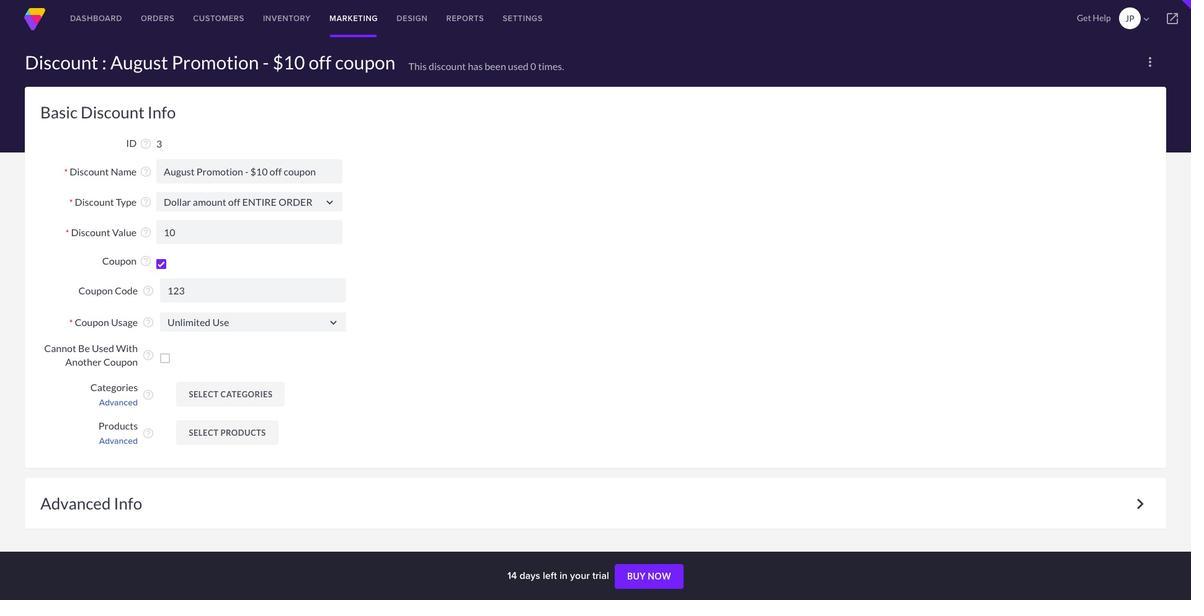 Task type: locate. For each thing, give the bounding box(es) containing it.
advanced
[[99, 397, 138, 409], [99, 435, 138, 447], [40, 494, 111, 514]]

1 vertical spatial select
[[189, 428, 219, 438]]

1 horizontal spatial info
[[148, 102, 176, 122]]

advanced link down categories advanced help_outline
[[42, 435, 138, 448]]

discount inside * discount value help_outline
[[71, 227, 110, 238]]

help_outline up 'coupon code help_outline'
[[140, 255, 152, 268]]

14 days left in your trial
[[507, 569, 612, 583]]

help_outline right usage
[[142, 317, 154, 329]]

coupon down value
[[102, 255, 137, 267]]

products down categories advanced help_outline
[[99, 420, 138, 432]]

left
[[543, 569, 557, 583]]

discount left name
[[70, 166, 109, 178]]

products
[[99, 420, 138, 432], [221, 428, 266, 438]]

discount
[[25, 51, 98, 73], [81, 102, 144, 122], [70, 166, 109, 178], [75, 196, 114, 208], [71, 227, 110, 238]]

products down select categories
[[221, 428, 266, 438]]

categories down the cannot be used with another coupon help_outline
[[90, 382, 138, 393]]

* inside "* coupon usage help_outline"
[[69, 318, 73, 328]]

$10
[[273, 51, 305, 73]]

categories inside categories advanced help_outline
[[90, 382, 138, 393]]

2 advanced link from the top
[[42, 435, 138, 448]]

* up cannot
[[69, 318, 73, 328]]

select
[[189, 389, 219, 399], [189, 428, 219, 438]]

help_outline
[[140, 137, 152, 150], [140, 166, 152, 178], [140, 196, 152, 209], [140, 227, 152, 239], [140, 255, 152, 268], [142, 285, 154, 297], [142, 317, 154, 329], [142, 350, 154, 362], [142, 389, 154, 401], [142, 427, 154, 440]]

None text field
[[156, 159, 342, 184], [156, 220, 342, 244], [160, 312, 346, 332], [156, 159, 342, 184], [156, 220, 342, 244], [160, 312, 346, 332]]

1 vertical spatial info
[[114, 494, 142, 514]]

0 vertical spatial advanced link
[[42, 397, 138, 409]]

* inside * discount type help_outline
[[69, 197, 73, 208]]

name
[[111, 166, 137, 178]]

customers
[[193, 12, 244, 24]]

1 vertical spatial advanced
[[99, 435, 138, 447]]

select products link
[[176, 420, 278, 445]]

*
[[64, 167, 68, 178], [69, 197, 73, 208], [66, 228, 69, 238], [69, 318, 73, 328]]

help_outline right name
[[140, 166, 152, 178]]

1 vertical spatial 
[[327, 316, 340, 329]]

select for categories advanced help_outline
[[189, 389, 219, 399]]

select for products advanced help_outline
[[189, 428, 219, 438]]

2 select from the top
[[189, 428, 219, 438]]

discount inside * discount type help_outline
[[75, 196, 114, 208]]

0 vertical spatial advanced
[[99, 397, 138, 409]]

advanced info
[[40, 494, 142, 514]]

been
[[485, 60, 506, 72]]

help_outline inside 'coupon code help_outline'
[[142, 285, 154, 297]]

advanced link
[[42, 397, 138, 409], [42, 435, 138, 448]]

* down * discount name help_outline
[[69, 197, 73, 208]]

this
[[409, 60, 427, 72]]

help_outline right type
[[140, 196, 152, 209]]

design
[[397, 12, 428, 24]]

coupon left the code
[[79, 285, 113, 297]]

None text field
[[156, 192, 342, 211], [160, 278, 346, 303], [156, 192, 342, 211], [160, 278, 346, 303]]

0 vertical spatial info
[[148, 102, 176, 122]]

id help_outline 3
[[126, 137, 162, 150]]


[[323, 196, 336, 209], [327, 316, 340, 329]]

1 vertical spatial advanced link
[[42, 435, 138, 448]]

help_outline inside products advanced help_outline
[[142, 427, 154, 440]]

code
[[115, 285, 138, 297]]

help_outline right value
[[140, 227, 152, 239]]

id
[[126, 137, 137, 149]]

advanced link down another
[[42, 397, 138, 409]]

this discount has been used 0 times.
[[409, 60, 564, 72]]

advanced inside products advanced help_outline
[[99, 435, 138, 447]]

0 vertical spatial select
[[189, 389, 219, 399]]

discount inside * discount name help_outline
[[70, 166, 109, 178]]

coupon help_outline
[[102, 255, 152, 268]]

times.
[[538, 60, 564, 72]]

buy now link
[[615, 565, 684, 590]]

orders
[[141, 12, 175, 24]]

select up select products at the bottom of page
[[189, 389, 219, 399]]

used
[[92, 342, 114, 354]]

select down select categories
[[189, 428, 219, 438]]

0
[[531, 60, 536, 72]]

help_outline left 3
[[140, 137, 152, 150]]

discount left type
[[75, 196, 114, 208]]

type
[[116, 196, 137, 208]]

help_outline inside id help_outline 3
[[140, 137, 152, 150]]

help_outline inside * discount name help_outline
[[140, 166, 152, 178]]

get
[[1077, 12, 1091, 23]]

coupon up be
[[75, 316, 109, 328]]

dashboard link
[[61, 0, 132, 37]]

coupon
[[335, 51, 395, 73]]

info
[[148, 102, 176, 122], [114, 494, 142, 514]]

with
[[116, 342, 138, 354]]

help_outline right the code
[[142, 285, 154, 297]]

14
[[507, 569, 517, 583]]

help_outline right with
[[142, 350, 154, 362]]

1 advanced link from the top
[[42, 397, 138, 409]]

:
[[102, 51, 107, 73]]

* left value
[[66, 228, 69, 238]]

0 horizontal spatial products
[[99, 420, 138, 432]]

3
[[156, 138, 162, 150]]

help_outline down categories advanced help_outline
[[142, 427, 154, 440]]

* inside * discount value help_outline
[[66, 228, 69, 238]]

categories
[[90, 382, 138, 393], [221, 389, 273, 399]]

* left name
[[64, 167, 68, 178]]

another
[[65, 356, 102, 368]]

* for * discount name help_outline
[[64, 167, 68, 178]]

select categories link
[[176, 382, 285, 407]]

1 select from the top
[[189, 389, 219, 399]]

help_outline inside * discount type help_outline
[[140, 196, 152, 209]]

discount left value
[[71, 227, 110, 238]]

now
[[648, 572, 671, 582]]

coupon inside the cannot be used with another coupon help_outline
[[103, 356, 138, 368]]

buy now
[[627, 572, 671, 582]]

discount for * discount name help_outline
[[70, 166, 109, 178]]

help_outline inside categories advanced help_outline
[[142, 389, 154, 401]]

help_outline up products advanced help_outline
[[142, 389, 154, 401]]

coupon down with
[[103, 356, 138, 368]]

off
[[309, 51, 331, 73]]

advanced for products advanced help_outline
[[99, 435, 138, 447]]

products advanced help_outline
[[99, 420, 154, 447]]

has
[[468, 60, 483, 72]]

help_outline inside * discount value help_outline
[[140, 227, 152, 239]]

discount for * discount type help_outline
[[75, 196, 114, 208]]

get help
[[1077, 12, 1111, 23]]

dashboard
[[70, 12, 122, 24]]

* inside * discount name help_outline
[[64, 167, 68, 178]]

 link
[[1154, 0, 1191, 37]]

discount up id
[[81, 102, 144, 122]]

advanced inside categories advanced help_outline
[[99, 397, 138, 409]]

usage
[[111, 316, 138, 328]]

0 horizontal spatial categories
[[90, 382, 138, 393]]

select categories
[[189, 389, 273, 399]]

buy
[[627, 572, 646, 582]]

1 horizontal spatial categories
[[221, 389, 273, 399]]

coupon
[[102, 255, 137, 267], [79, 285, 113, 297], [75, 316, 109, 328], [103, 356, 138, 368]]

* discount name help_outline
[[64, 166, 152, 178]]

basic
[[40, 102, 78, 122]]

discount for * discount value help_outline
[[71, 227, 110, 238]]

 for * coupon usage help_outline
[[327, 316, 340, 329]]

0 vertical spatial 
[[323, 196, 336, 209]]

discount for basic discount info
[[81, 102, 144, 122]]

categories up select products at the bottom of page
[[221, 389, 273, 399]]

value
[[112, 227, 137, 238]]

coupon inside 'coupon code help_outline'
[[79, 285, 113, 297]]



Task type: describe. For each thing, give the bounding box(es) containing it.
select products
[[189, 428, 266, 438]]

jp
[[1125, 13, 1135, 24]]


[[1165, 11, 1180, 26]]

more_vert
[[1143, 55, 1158, 69]]

advanced link for products advanced help_outline
[[42, 435, 138, 448]]

* discount type help_outline
[[69, 196, 152, 209]]

coupon inside "* coupon usage help_outline"
[[75, 316, 109, 328]]

used
[[508, 60, 529, 72]]

categories advanced help_outline
[[90, 382, 154, 409]]

cannot
[[44, 342, 76, 354]]

1 horizontal spatial products
[[221, 428, 266, 438]]

discount left :
[[25, 51, 98, 73]]

promotion
[[172, 51, 259, 73]]

coupon code help_outline
[[79, 285, 154, 297]]

marketing
[[329, 12, 378, 24]]

* for * discount value help_outline
[[66, 228, 69, 238]]

* discount value help_outline
[[66, 227, 152, 239]]

trial
[[592, 569, 609, 583]]

inventory
[[263, 12, 311, 24]]

-
[[263, 51, 269, 73]]

cannot be used with another coupon help_outline
[[44, 342, 154, 368]]

discount : august promotion - $10 off coupon
[[25, 51, 395, 73]]

expand_more
[[1130, 494, 1151, 515]]

* for * coupon usage help_outline
[[69, 318, 73, 328]]

help_outline inside "coupon help_outline"
[[140, 255, 152, 268]]

be
[[78, 342, 90, 354]]

help_outline inside the cannot be used with another coupon help_outline
[[142, 350, 154, 362]]

in
[[560, 569, 568, 583]]

august
[[110, 51, 168, 73]]

more_vert button
[[1138, 50, 1163, 74]]

advanced link for categories advanced help_outline
[[42, 397, 138, 409]]

help
[[1093, 12, 1111, 23]]

* coupon usage help_outline
[[69, 316, 154, 329]]

settings
[[503, 12, 543, 24]]

your
[[570, 569, 590, 583]]

categories inside select categories link
[[221, 389, 273, 399]]

 for * discount type help_outline
[[323, 196, 336, 209]]

days
[[520, 569, 540, 583]]

2 vertical spatial advanced
[[40, 494, 111, 514]]

advanced for categories advanced help_outline
[[99, 397, 138, 409]]

discount
[[429, 60, 466, 72]]


[[1141, 14, 1152, 25]]

help_outline inside "* coupon usage help_outline"
[[142, 317, 154, 329]]

coupon inside "coupon help_outline"
[[102, 255, 137, 267]]

reports
[[446, 12, 484, 24]]

* for * discount type help_outline
[[69, 197, 73, 208]]

0 horizontal spatial info
[[114, 494, 142, 514]]

products inside products advanced help_outline
[[99, 420, 138, 432]]

basic discount info
[[40, 102, 176, 122]]



Task type: vqa. For each thing, say whether or not it's contained in the screenshot.
the page inside Use of This Site Subject to your compliance with these Terms, We grant you a limited, non-exclusive, non-transferable, non-sublicensable license to access and make personal, non-commercial use of this Site. This license grant does not include: (a) any resale or commercial use of this Site or content therein; (b) the collection and use of any product listings or descriptions; (c) making derivative uses of this Site and its contents; or (d) use of any data mining, robots, or similar data gathering and extraction methods on this Site. You may not use, frame or utilize framing techniques to enclose any of Our trademark, logo, content or other proprietary information (including the images found at this Site, the content of any text or the layout/design of any page or form contained on a page) without Our express written consent. Further, you may not use any meta tags or any other "hidden text" utilizing Our name, trademark, or product name without Our express written consent. Any breach of these Terms shall result in the immediate revocation of the license granted in this paragraph without notice to you. You are granted a limited, revocable, and nonexclusive right to create a hyperlink to the homepage of this Site so long as the link does not portray Us or Our products or services in a false, misleading, derogatory, or otherwise offensive matter. This limited right may be revoked at any time. You may not use any of Our logos or other proprietary graphics or trademarks as part of the link without express written permission.
no



